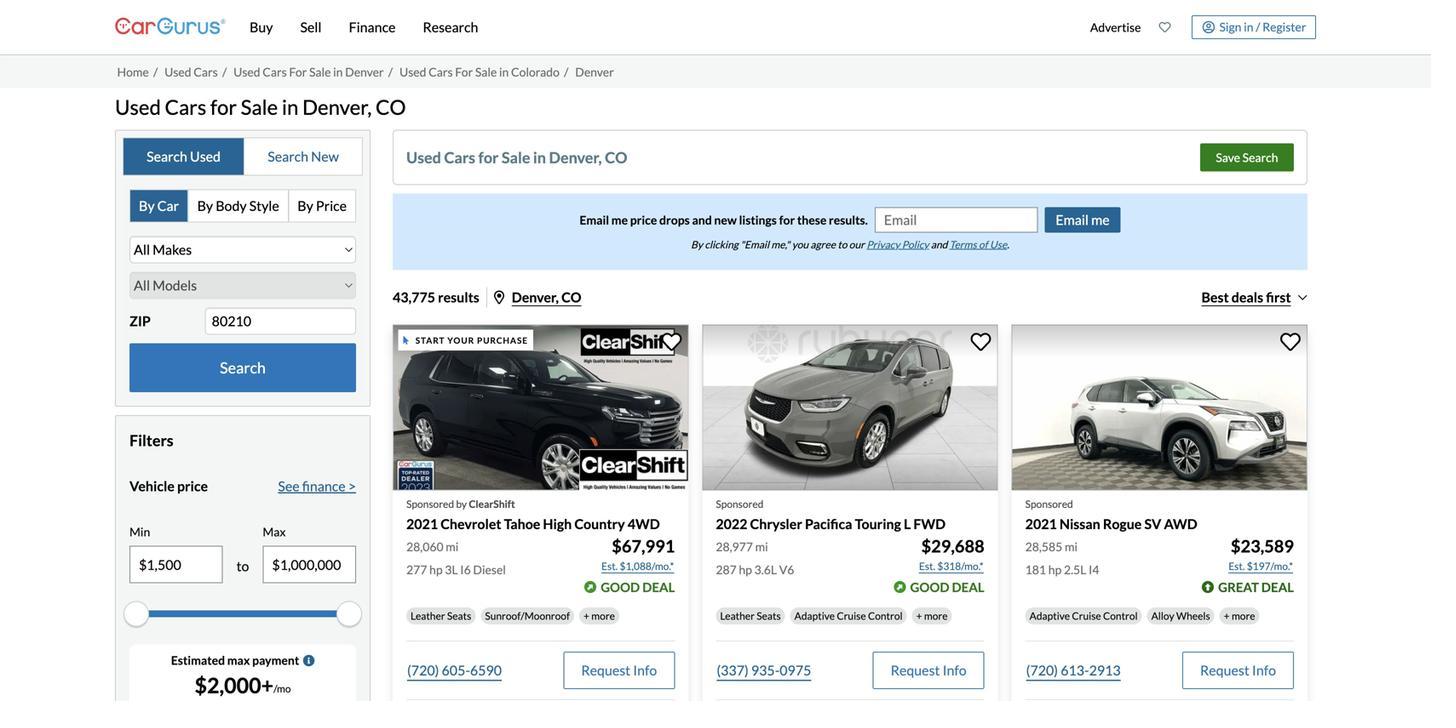 Task type: describe. For each thing, give the bounding box(es) containing it.
28,977
[[716, 540, 753, 554]]

0 vertical spatial for
[[210, 95, 237, 119]]

605-
[[442, 663, 470, 679]]

leather for $67,991
[[411, 610, 445, 623]]

terms
[[950, 238, 977, 251]]

in inside menu item
[[1244, 19, 1254, 34]]

new
[[714, 213, 737, 227]]

+ more for $29,688
[[916, 610, 948, 623]]

$29,688 est. $318/mo.*
[[919, 537, 985, 573]]

0 vertical spatial price
[[630, 213, 657, 227]]

country
[[574, 516, 625, 533]]

home
[[117, 65, 149, 79]]

2 vertical spatial for
[[779, 213, 795, 227]]

+ for $67,991
[[584, 610, 589, 623]]

6590
[[470, 663, 502, 679]]

alloy
[[1151, 610, 1174, 623]]

2021 inside sponsored 2021 nissan rogue sv awd
[[1025, 516, 1057, 533]]

est. $197/mo.* button
[[1228, 558, 1294, 575]]

2 denver from the left
[[575, 65, 614, 79]]

seats for $67,991
[[447, 610, 471, 623]]

email for email me price drops and new listings for these results.
[[580, 213, 609, 227]]

payment
[[252, 654, 299, 668]]

1 vertical spatial denver,
[[549, 148, 602, 167]]

search for search
[[220, 359, 266, 378]]

research
[[423, 19, 478, 35]]

0 horizontal spatial price
[[177, 478, 208, 495]]

search used tab
[[124, 138, 245, 175]]

2021 inside sponsored by clearshift 2021 chevrolet tahoe high country 4wd
[[406, 516, 438, 533]]

fwd
[[914, 516, 946, 533]]

1 vertical spatial used cars for sale in denver, co
[[406, 148, 627, 167]]

2.5l
[[1064, 563, 1086, 577]]

28,977 mi 287 hp 3.6l v6
[[716, 540, 794, 577]]

me for email me
[[1091, 212, 1110, 228]]

v6
[[779, 563, 794, 577]]

$67,991 est. $1,088/mo.*
[[601, 537, 675, 573]]

buy
[[250, 19, 273, 35]]

mi for $67,991
[[446, 540, 459, 554]]

$67,991
[[612, 537, 675, 557]]

sponsored by clearshift 2021 chevrolet tahoe high country 4wd
[[406, 499, 660, 533]]

(720) 605-6590 button
[[406, 652, 503, 690]]

search right save
[[1243, 150, 1278, 165]]

chevrolet
[[441, 516, 501, 533]]

2 for from the left
[[455, 65, 473, 79]]

tahoe
[[504, 516, 540, 533]]

sunroof/moonroof
[[485, 610, 570, 623]]

request info for $67,991
[[581, 663, 657, 679]]

leather seats for $29,688
[[720, 610, 781, 623]]

est. $1,088/mo.* button
[[601, 558, 675, 575]]

request info for $23,589
[[1200, 663, 1276, 679]]

sponsored for $29,688
[[716, 499, 764, 511]]

high
[[543, 516, 572, 533]]

mouse pointer image
[[403, 336, 409, 345]]

0 vertical spatial used cars for sale in denver, co
[[115, 95, 406, 119]]

email me
[[1056, 212, 1110, 228]]

great
[[1218, 580, 1259, 595]]

terms of use link
[[950, 238, 1007, 251]]

/ inside menu item
[[1256, 19, 1260, 34]]

good for $67,991
[[601, 580, 640, 595]]

home / used cars / used cars for sale in denver / used cars for sale in colorado / denver
[[117, 65, 614, 79]]

sponsored for $67,991
[[406, 499, 454, 511]]

.
[[1007, 238, 1009, 251]]

1 vertical spatial to
[[236, 559, 249, 575]]

body
[[216, 198, 247, 214]]

finance
[[349, 19, 396, 35]]

of
[[979, 238, 988, 251]]

277
[[406, 563, 427, 577]]

these
[[797, 213, 827, 227]]

map marker alt image
[[494, 291, 504, 304]]

good deal for $29,688
[[910, 580, 985, 595]]

min
[[129, 525, 150, 540]]

est. for $67,991
[[601, 560, 618, 573]]

28,585
[[1025, 540, 1063, 554]]

$29,688
[[921, 537, 985, 557]]

hp for $23,589
[[1048, 563, 1062, 577]]

(720) 613-2913 button
[[1025, 652, 1122, 690]]

new
[[311, 148, 339, 165]]

mi for $23,589
[[1065, 540, 1078, 554]]

0 vertical spatial and
[[692, 213, 712, 227]]

0975
[[780, 663, 811, 679]]

+ for $23,589
[[1224, 610, 1230, 623]]

+ for $29,688
[[916, 610, 922, 623]]

$23,589 est. $197/mo.*
[[1229, 537, 1294, 573]]

info for $29,688
[[943, 663, 967, 679]]

info circle image
[[303, 655, 315, 667]]

0 vertical spatial co
[[376, 95, 406, 119]]

max
[[227, 654, 250, 668]]

request for $67,991
[[581, 663, 631, 679]]

request info for $29,688
[[891, 663, 967, 679]]

hp for $29,688
[[739, 563, 752, 577]]

2 control from the left
[[1103, 610, 1138, 623]]

/ right home
[[153, 65, 158, 79]]

$2,000+ /mo
[[195, 674, 291, 699]]

sign
[[1219, 19, 1242, 34]]

seats for $29,688
[[757, 610, 781, 623]]

0 vertical spatial denver,
[[302, 95, 372, 119]]

black 2021 chevrolet tahoe high country 4wd suv / crossover four-wheel drive 10-speed automatic image
[[393, 325, 689, 491]]

user icon image
[[1202, 21, 1215, 34]]

ZIP telephone field
[[205, 308, 356, 335]]

menu containing sign in / register
[[1081, 3, 1316, 51]]

613-
[[1061, 663, 1089, 679]]

$1,088/mo.*
[[620, 560, 674, 573]]

by price tab
[[289, 190, 355, 222]]

tab list containing search used
[[123, 137, 363, 176]]

est. $318/mo.* button
[[918, 558, 985, 575]]

2 adaptive from the left
[[1030, 610, 1070, 623]]

agree
[[810, 238, 836, 251]]

deal for $67,991
[[642, 580, 675, 595]]

181
[[1025, 563, 1046, 577]]

wheels
[[1176, 610, 1210, 623]]

used cars for sale in colorado link
[[400, 65, 560, 79]]

policy
[[902, 238, 929, 251]]

Min text field
[[130, 547, 222, 583]]

(720) 605-6590
[[407, 663, 502, 679]]

sell button
[[287, 0, 335, 55]]

1 for from the left
[[289, 65, 307, 79]]

research button
[[409, 0, 492, 55]]

$2,000+
[[195, 674, 274, 699]]

est. for $29,688
[[919, 560, 935, 573]]

>
[[348, 478, 356, 495]]

start
[[415, 336, 445, 346]]

est. for $23,589
[[1229, 560, 1245, 573]]

more for $29,688
[[924, 610, 948, 623]]

max
[[263, 525, 286, 540]]

$23,589
[[1231, 537, 1294, 557]]

/ down finance dropdown button
[[388, 65, 393, 79]]

1 horizontal spatial for
[[478, 148, 499, 167]]

by car tab
[[130, 190, 189, 222]]

request info button for $23,589
[[1182, 652, 1294, 690]]

1 horizontal spatial co
[[561, 289, 581, 306]]

2 cruise from the left
[[1072, 610, 1101, 623]]

info for $23,589
[[1252, 663, 1276, 679]]

touring
[[855, 516, 901, 533]]

vehicle price
[[129, 478, 208, 495]]

by body style
[[197, 198, 279, 214]]

1 vertical spatial co
[[605, 148, 627, 167]]

287
[[716, 563, 737, 577]]

i6
[[460, 563, 471, 577]]

leather seats for $67,991
[[411, 610, 471, 623]]

/ right 'used cars' link
[[222, 65, 227, 79]]

search used
[[147, 148, 221, 165]]

email for email me
[[1056, 212, 1089, 228]]

results.
[[829, 213, 868, 227]]

info for $67,991
[[633, 663, 657, 679]]

diesel
[[473, 563, 506, 577]]

save search button
[[1200, 143, 1294, 171]]

me for email me price drops and new listings for these results.
[[611, 213, 628, 227]]

car
[[157, 198, 179, 214]]

colorado
[[511, 65, 560, 79]]

results
[[438, 289, 479, 306]]



Task type: locate. For each thing, give the bounding box(es) containing it.
sell
[[300, 19, 322, 35]]

sponsored for $23,589
[[1025, 499, 1073, 511]]

chrysler
[[750, 516, 802, 533]]

email inside button
[[1056, 212, 1089, 228]]

search button
[[129, 344, 356, 393]]

0 vertical spatial to
[[838, 238, 847, 251]]

vehicle
[[129, 478, 175, 495]]

3 request from the left
[[1200, 663, 1250, 679]]

(337) 935-0975
[[717, 663, 811, 679]]

1 horizontal spatial + more
[[916, 610, 948, 623]]

leather down 277
[[411, 610, 445, 623]]

1 vertical spatial price
[[177, 478, 208, 495]]

0 horizontal spatial good deal
[[601, 580, 675, 595]]

2021
[[406, 516, 438, 533], [1025, 516, 1057, 533]]

good down est. $318/mo.* button
[[910, 580, 949, 595]]

by left body
[[197, 198, 213, 214]]

1 horizontal spatial to
[[838, 238, 847, 251]]

more down great
[[1232, 610, 1255, 623]]

search
[[147, 148, 187, 165], [268, 148, 308, 165], [1243, 150, 1278, 165], [220, 359, 266, 378]]

good deal down est. $1,088/mo.* 'button'
[[601, 580, 675, 595]]

1 horizontal spatial and
[[931, 238, 948, 251]]

1 est. from the left
[[601, 560, 618, 573]]

good down est. $1,088/mo.* 'button'
[[601, 580, 640, 595]]

0 horizontal spatial hp
[[429, 563, 443, 577]]

2021 up 28,060
[[406, 516, 438, 533]]

Email email field
[[876, 208, 1037, 232]]

0 horizontal spatial sponsored
[[406, 499, 454, 511]]

control
[[868, 610, 903, 623], [1103, 610, 1138, 623]]

sponsored inside sponsored by clearshift 2021 chevrolet tahoe high country 4wd
[[406, 499, 454, 511]]

privacy
[[867, 238, 900, 251]]

1 horizontal spatial deal
[[952, 580, 985, 595]]

0 horizontal spatial email
[[580, 213, 609, 227]]

0 horizontal spatial + more
[[584, 610, 615, 623]]

2 good deal from the left
[[910, 580, 985, 595]]

mi inside "28,977 mi 287 hp 3.6l v6"
[[755, 540, 768, 554]]

2 horizontal spatial more
[[1232, 610, 1255, 623]]

1 horizontal spatial hp
[[739, 563, 752, 577]]

awd
[[1164, 516, 1198, 533]]

co
[[376, 95, 406, 119], [605, 148, 627, 167], [561, 289, 581, 306]]

to
[[838, 238, 847, 251], [236, 559, 249, 575]]

2 hp from the left
[[739, 563, 752, 577]]

1 info from the left
[[633, 663, 657, 679]]

+
[[584, 610, 589, 623], [916, 610, 922, 623], [1224, 610, 1230, 623]]

leather down the 287
[[720, 610, 755, 623]]

2 request info button from the left
[[873, 652, 985, 690]]

more down est. $318/mo.* button
[[924, 610, 948, 623]]

cargurus logo homepage link image
[[115, 3, 226, 52]]

denver right colorado
[[575, 65, 614, 79]]

adaptive cruise control down 2.5l at the right bottom of the page
[[1030, 610, 1138, 623]]

cargurus logo homepage link link
[[115, 3, 226, 52]]

43,775 results
[[393, 289, 479, 306]]

+ more for $23,589
[[1224, 610, 1255, 623]]

1 horizontal spatial seats
[[757, 610, 781, 623]]

0 horizontal spatial control
[[868, 610, 903, 623]]

+ down great
[[1224, 610, 1230, 623]]

request for $23,589
[[1200, 663, 1250, 679]]

1 horizontal spatial price
[[630, 213, 657, 227]]

adaptive cruise control up '0975'
[[795, 610, 903, 623]]

2 leather seats from the left
[[720, 610, 781, 623]]

2 seats from the left
[[757, 610, 781, 623]]

1 request info from the left
[[581, 663, 657, 679]]

great deal
[[1218, 580, 1294, 595]]

search new tab
[[245, 138, 362, 175]]

0 horizontal spatial leather seats
[[411, 610, 471, 623]]

+ down est. $318/mo.* button
[[916, 610, 922, 623]]

hp right the 287
[[739, 563, 752, 577]]

see finance >
[[278, 478, 356, 495]]

advertise link
[[1081, 3, 1150, 51]]

rogue
[[1103, 516, 1142, 533]]

0 horizontal spatial (720)
[[407, 663, 439, 679]]

2 est. from the left
[[919, 560, 935, 573]]

by inside "tab"
[[298, 198, 313, 214]]

1 leather from the left
[[411, 610, 445, 623]]

search new
[[268, 148, 339, 165]]

menu bar
[[226, 0, 1081, 55]]

style
[[249, 198, 279, 214]]

mi for $29,688
[[755, 540, 768, 554]]

est. inside $29,688 est. $318/mo.*
[[919, 560, 935, 573]]

estimated
[[171, 654, 225, 668]]

and right policy in the top of the page
[[931, 238, 948, 251]]

3 deal from the left
[[1261, 580, 1294, 595]]

1 cruise from the left
[[837, 610, 866, 623]]

0 horizontal spatial good
[[601, 580, 640, 595]]

1 seats from the left
[[447, 610, 471, 623]]

hp left 3l
[[429, 563, 443, 577]]

0 horizontal spatial seats
[[447, 610, 471, 623]]

2 + from the left
[[916, 610, 922, 623]]

tab list containing by car
[[129, 190, 356, 223]]

nissan
[[1060, 516, 1100, 533]]

Max text field
[[264, 547, 355, 583]]

deal for $23,589
[[1261, 580, 1294, 595]]

adaptive cruise control
[[795, 610, 903, 623], [1030, 610, 1138, 623]]

me,"
[[771, 238, 790, 251]]

1 horizontal spatial request info button
[[873, 652, 985, 690]]

1 leather seats from the left
[[411, 610, 471, 623]]

1 horizontal spatial sponsored
[[716, 499, 764, 511]]

2 2021 from the left
[[1025, 516, 1057, 533]]

hp inside 28,060 mi 277 hp 3l i6 diesel
[[429, 563, 443, 577]]

used inside search used tab
[[190, 148, 221, 165]]

1 + from the left
[[584, 610, 589, 623]]

filters
[[129, 432, 174, 450]]

good deal down est. $318/mo.* button
[[910, 580, 985, 595]]

purchase
[[477, 336, 528, 346]]

(720)
[[407, 663, 439, 679], [1026, 663, 1058, 679]]

clearshift image
[[579, 450, 689, 491]]

2 more from the left
[[924, 610, 948, 623]]

leather seats down 3l
[[411, 610, 471, 623]]

for down sell popup button
[[289, 65, 307, 79]]

2 horizontal spatial request info
[[1200, 663, 1276, 679]]

0 horizontal spatial used cars for sale in denver, co
[[115, 95, 406, 119]]

deal down "$1,088/mo.*"
[[642, 580, 675, 595]]

save
[[1216, 150, 1240, 165]]

sponsored up nissan at the right of the page
[[1025, 499, 1073, 511]]

/ left register
[[1256, 19, 1260, 34]]

2022
[[716, 516, 747, 533]]

0 horizontal spatial request info button
[[563, 652, 675, 690]]

(337)
[[717, 663, 749, 679]]

0 horizontal spatial for
[[210, 95, 237, 119]]

by left price on the left top of the page
[[298, 198, 313, 214]]

clicking
[[705, 238, 739, 251]]

+ more down est. $1,088/mo.* 'button'
[[584, 610, 615, 623]]

leather seats down 3.6l
[[720, 610, 781, 623]]

sponsored left by
[[406, 499, 454, 511]]

hp for $67,991
[[429, 563, 443, 577]]

3 mi from the left
[[1065, 540, 1078, 554]]

2 + more from the left
[[916, 610, 948, 623]]

and left new
[[692, 213, 712, 227]]

sponsored inside 'sponsored 2022 chrysler pacifica touring l fwd'
[[716, 499, 764, 511]]

more for $67,991
[[591, 610, 615, 623]]

1 horizontal spatial (720)
[[1026, 663, 1058, 679]]

est. left "$1,088/mo.*"
[[601, 560, 618, 573]]

denver
[[345, 65, 384, 79], [575, 65, 614, 79]]

2 vertical spatial co
[[561, 289, 581, 306]]

good deal for $67,991
[[601, 580, 675, 595]]

hp right 181
[[1048, 563, 1062, 577]]

(337) 935-0975 button
[[716, 652, 812, 690]]

advertise
[[1090, 20, 1141, 35]]

2 horizontal spatial for
[[779, 213, 795, 227]]

0 horizontal spatial deal
[[642, 580, 675, 595]]

1 control from the left
[[868, 610, 903, 623]]

request info
[[581, 663, 657, 679], [891, 663, 967, 679], [1200, 663, 1276, 679]]

privacy policy link
[[867, 238, 929, 251]]

3 sponsored from the left
[[1025, 499, 1073, 511]]

3 est. from the left
[[1229, 560, 1245, 573]]

2 sponsored from the left
[[716, 499, 764, 511]]

1 adaptive cruise control from the left
[[795, 610, 903, 623]]

"email
[[740, 238, 769, 251]]

1 denver from the left
[[345, 65, 384, 79]]

0 horizontal spatial est.
[[601, 560, 618, 573]]

deal
[[642, 580, 675, 595], [952, 580, 985, 595], [1261, 580, 1294, 595]]

1 horizontal spatial request info
[[891, 663, 967, 679]]

0 horizontal spatial info
[[633, 663, 657, 679]]

hp inside 28,585 mi 181 hp 2.5l i4
[[1048, 563, 1062, 577]]

$197/mo.*
[[1247, 560, 1293, 573]]

1 (720) from the left
[[407, 663, 439, 679]]

est. inside the $23,589 est. $197/mo.*
[[1229, 560, 1245, 573]]

listings
[[739, 213, 777, 227]]

deal for $29,688
[[952, 580, 985, 595]]

mi inside 28,060 mi 277 hp 3l i6 diesel
[[446, 540, 459, 554]]

0 horizontal spatial denver
[[345, 65, 384, 79]]

drops
[[659, 213, 690, 227]]

1 + more from the left
[[584, 610, 615, 623]]

2 mi from the left
[[755, 540, 768, 554]]

seats down i6
[[447, 610, 471, 623]]

2 leather from the left
[[720, 610, 755, 623]]

2 horizontal spatial + more
[[1224, 610, 1255, 623]]

1 horizontal spatial adaptive cruise control
[[1030, 610, 1138, 623]]

2 (720) from the left
[[1026, 663, 1058, 679]]

denver, co
[[512, 289, 581, 306]]

denver down finance dropdown button
[[345, 65, 384, 79]]

menu
[[1081, 3, 1316, 51]]

1 horizontal spatial leather
[[720, 610, 755, 623]]

1 vertical spatial and
[[931, 238, 948, 251]]

est. up great
[[1229, 560, 1245, 573]]

request info button for $67,991
[[563, 652, 675, 690]]

0 horizontal spatial co
[[376, 95, 406, 119]]

search for search used
[[147, 148, 187, 165]]

by for by body style
[[197, 198, 213, 214]]

saved cars image
[[1159, 21, 1171, 33]]

2 good from the left
[[910, 580, 949, 595]]

3 + more from the left
[[1224, 610, 1255, 623]]

3 + from the left
[[1224, 610, 1230, 623]]

in
[[1244, 19, 1254, 34], [333, 65, 343, 79], [499, 65, 509, 79], [282, 95, 298, 119], [533, 148, 546, 167]]

0 horizontal spatial leather
[[411, 610, 445, 623]]

3 request info from the left
[[1200, 663, 1276, 679]]

2 horizontal spatial sponsored
[[1025, 499, 1073, 511]]

(720) for $23,589
[[1026, 663, 1058, 679]]

0 horizontal spatial request info
[[581, 663, 657, 679]]

search up car
[[147, 148, 187, 165]]

3l
[[445, 563, 458, 577]]

2 horizontal spatial mi
[[1065, 540, 1078, 554]]

to left our
[[838, 238, 847, 251]]

2 vertical spatial denver,
[[512, 289, 559, 306]]

by for by price
[[298, 198, 313, 214]]

seats down 3.6l
[[757, 610, 781, 623]]

used cars for sale in denver link
[[234, 65, 384, 79]]

more down est. $1,088/mo.* 'button'
[[591, 610, 615, 623]]

to left max text field
[[236, 559, 249, 575]]

sign in / register
[[1219, 19, 1306, 34]]

good for $29,688
[[910, 580, 949, 595]]

/ right colorado
[[564, 65, 569, 79]]

+ right sunroof/moonroof
[[584, 610, 589, 623]]

by left clicking
[[691, 238, 703, 251]]

our
[[849, 238, 865, 251]]

used
[[165, 65, 191, 79], [234, 65, 260, 79], [400, 65, 426, 79], [115, 95, 161, 119], [406, 148, 441, 167], [190, 148, 221, 165]]

use
[[990, 238, 1007, 251]]

by
[[456, 499, 467, 511]]

(720) left 613-
[[1026, 663, 1058, 679]]

1 request info button from the left
[[563, 652, 675, 690]]

silver 2021 nissan rogue sv awd suv / crossover all-wheel drive automatic image
[[1012, 325, 1308, 491]]

price
[[316, 198, 347, 214]]

1 sponsored from the left
[[406, 499, 454, 511]]

0 horizontal spatial adaptive cruise control
[[795, 610, 903, 623]]

denver, co button
[[494, 289, 581, 306]]

3 hp from the left
[[1048, 563, 1062, 577]]

(720) left 605-
[[407, 663, 439, 679]]

request info button for $29,688
[[873, 652, 985, 690]]

for down research popup button
[[455, 65, 473, 79]]

by price
[[298, 198, 347, 214]]

adaptive up '0975'
[[795, 610, 835, 623]]

mi inside 28,585 mi 181 hp 2.5l i4
[[1065, 540, 1078, 554]]

0 horizontal spatial to
[[236, 559, 249, 575]]

2 horizontal spatial deal
[[1261, 580, 1294, 595]]

+ more down great
[[1224, 610, 1255, 623]]

cruise
[[837, 610, 866, 623], [1072, 610, 1101, 623]]

email me button
[[1045, 207, 1121, 233]]

3 request info button from the left
[[1182, 652, 1294, 690]]

search for search new
[[268, 148, 308, 165]]

1 horizontal spatial me
[[1091, 212, 1110, 228]]

1 horizontal spatial request
[[891, 663, 940, 679]]

1 vertical spatial tab list
[[129, 190, 356, 223]]

sponsored up 2022
[[716, 499, 764, 511]]

and
[[692, 213, 712, 227], [931, 238, 948, 251]]

2 horizontal spatial request
[[1200, 663, 1250, 679]]

home link
[[117, 65, 149, 79]]

ceramic gray clearcoat 2022 chrysler pacifica touring l fwd minivan front-wheel drive 9-speed automatic image
[[702, 325, 998, 491]]

1 vertical spatial for
[[478, 148, 499, 167]]

0 horizontal spatial cruise
[[837, 610, 866, 623]]

0 horizontal spatial adaptive
[[795, 610, 835, 623]]

by left car
[[139, 198, 155, 214]]

deal down $318/mo.*
[[952, 580, 985, 595]]

by body style tab
[[189, 190, 289, 222]]

your
[[447, 336, 475, 346]]

register
[[1263, 19, 1306, 34]]

+ more for $67,991
[[584, 610, 615, 623]]

935-
[[751, 663, 780, 679]]

hp inside "28,977 mi 287 hp 3.6l v6"
[[739, 563, 752, 577]]

menu bar containing buy
[[226, 0, 1081, 55]]

adaptive down 181
[[1030, 610, 1070, 623]]

1 good deal from the left
[[601, 580, 675, 595]]

1 horizontal spatial control
[[1103, 610, 1138, 623]]

0 horizontal spatial and
[[692, 213, 712, 227]]

1 horizontal spatial denver
[[575, 65, 614, 79]]

mi up 2.5l at the right bottom of the page
[[1065, 540, 1078, 554]]

3 info from the left
[[1252, 663, 1276, 679]]

0 horizontal spatial me
[[611, 213, 628, 227]]

1 horizontal spatial est.
[[919, 560, 935, 573]]

1 horizontal spatial good
[[910, 580, 949, 595]]

2 info from the left
[[943, 663, 967, 679]]

tab list
[[123, 137, 363, 176], [129, 190, 356, 223]]

1 horizontal spatial good deal
[[910, 580, 985, 595]]

1 horizontal spatial info
[[943, 663, 967, 679]]

2 horizontal spatial request info button
[[1182, 652, 1294, 690]]

i4
[[1089, 563, 1099, 577]]

more for $23,589
[[1232, 610, 1255, 623]]

est. down $29,688
[[919, 560, 935, 573]]

1 horizontal spatial mi
[[755, 540, 768, 554]]

request for $29,688
[[891, 663, 940, 679]]

1 horizontal spatial for
[[455, 65, 473, 79]]

sign in / register link
[[1192, 15, 1316, 39]]

1 mi from the left
[[446, 540, 459, 554]]

me inside button
[[1091, 212, 1110, 228]]

/
[[1256, 19, 1260, 34], [153, 65, 158, 79], [222, 65, 227, 79], [388, 65, 393, 79], [564, 65, 569, 79]]

(720) for $67,991
[[407, 663, 439, 679]]

0 horizontal spatial more
[[591, 610, 615, 623]]

sponsored inside sponsored 2021 nissan rogue sv awd
[[1025, 499, 1073, 511]]

2 horizontal spatial +
[[1224, 610, 1230, 623]]

0 horizontal spatial mi
[[446, 540, 459, 554]]

search inside "tab"
[[268, 148, 308, 165]]

search left new
[[268, 148, 308, 165]]

mi up 3.6l
[[755, 540, 768, 554]]

sponsored 2022 chrysler pacifica touring l fwd
[[716, 499, 946, 533]]

1 horizontal spatial more
[[924, 610, 948, 623]]

search down zip phone field
[[220, 359, 266, 378]]

finance
[[302, 478, 346, 495]]

see finance > link
[[278, 476, 356, 497]]

1 horizontal spatial leather seats
[[720, 610, 781, 623]]

0 vertical spatial tab list
[[123, 137, 363, 176]]

sponsored 2021 nissan rogue sv awd
[[1025, 499, 1198, 533]]

(720) 613-2913
[[1026, 663, 1121, 679]]

1 horizontal spatial email
[[1056, 212, 1089, 228]]

2 adaptive cruise control from the left
[[1030, 610, 1138, 623]]

0 horizontal spatial 2021
[[406, 516, 438, 533]]

2 horizontal spatial info
[[1252, 663, 1276, 679]]

2 request from the left
[[891, 663, 940, 679]]

me
[[1091, 212, 1110, 228], [611, 213, 628, 227]]

search inside tab
[[147, 148, 187, 165]]

1 horizontal spatial adaptive
[[1030, 610, 1070, 623]]

1 good from the left
[[601, 580, 640, 595]]

+ more down est. $318/mo.* button
[[916, 610, 948, 623]]

1 horizontal spatial used cars for sale in denver, co
[[406, 148, 627, 167]]

2 horizontal spatial est.
[[1229, 560, 1245, 573]]

price right vehicle
[[177, 478, 208, 495]]

1 horizontal spatial 2021
[[1025, 516, 1057, 533]]

1 hp from the left
[[429, 563, 443, 577]]

2021 up 28,585
[[1025, 516, 1057, 533]]

2 horizontal spatial hp
[[1048, 563, 1062, 577]]

1 horizontal spatial cruise
[[1072, 610, 1101, 623]]

0 horizontal spatial +
[[584, 610, 589, 623]]

est.
[[601, 560, 618, 573], [919, 560, 935, 573], [1229, 560, 1245, 573]]

3 more from the left
[[1232, 610, 1255, 623]]

leather for $29,688
[[720, 610, 755, 623]]

1 2021 from the left
[[406, 516, 438, 533]]

0 horizontal spatial request
[[581, 663, 631, 679]]

mi up 3l
[[446, 540, 459, 554]]

/mo
[[274, 683, 291, 696]]

2 deal from the left
[[952, 580, 985, 595]]

1 deal from the left
[[642, 580, 675, 595]]

1 horizontal spatial +
[[916, 610, 922, 623]]

2 horizontal spatial co
[[605, 148, 627, 167]]

1 request from the left
[[581, 663, 631, 679]]

finance button
[[335, 0, 409, 55]]

2 request info from the left
[[891, 663, 967, 679]]

price
[[630, 213, 657, 227], [177, 478, 208, 495]]

0 horizontal spatial for
[[289, 65, 307, 79]]

see
[[278, 478, 300, 495]]

est. inside $67,991 est. $1,088/mo.*
[[601, 560, 618, 573]]

price left drops
[[630, 213, 657, 227]]

1 more from the left
[[591, 610, 615, 623]]

by for by car
[[139, 198, 155, 214]]

deal down "$197/mo.*"
[[1261, 580, 1294, 595]]

1 adaptive from the left
[[795, 610, 835, 623]]

sign in / register menu item
[[1180, 15, 1316, 39]]



Task type: vqa. For each thing, say whether or not it's contained in the screenshot.
the Number of seats dropdown button
no



